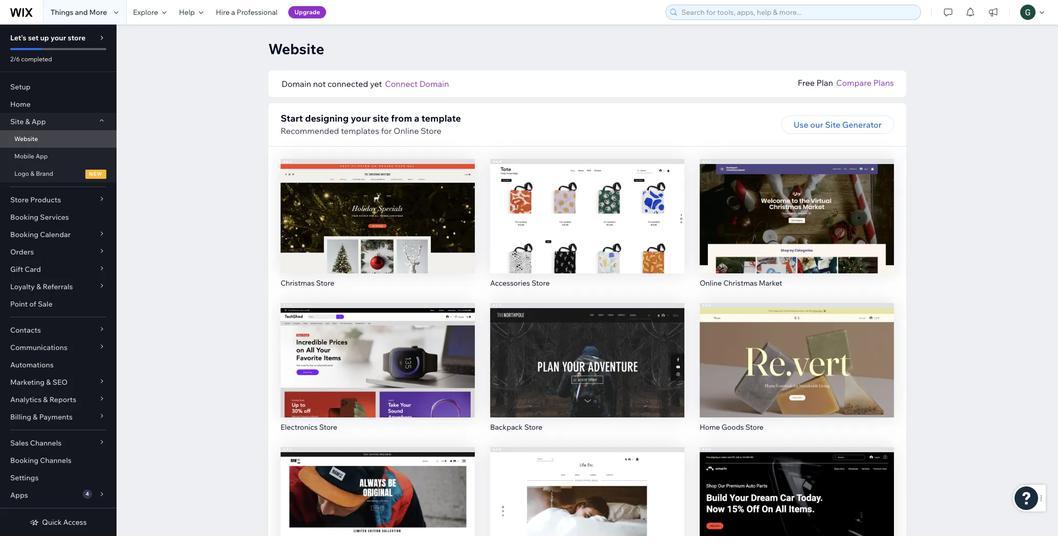 Task type: vqa. For each thing, say whether or not it's contained in the screenshot.
7th In stock from the top of the page
no



Task type: locate. For each thing, give the bounding box(es) containing it.
quick access button
[[30, 518, 87, 527]]

connected
[[328, 79, 368, 89]]

electronics store
[[281, 423, 337, 432]]

& right loyalty
[[36, 282, 41, 291]]

1 vertical spatial booking
[[10, 230, 38, 239]]

booking inside popup button
[[10, 230, 38, 239]]

view
[[368, 224, 387, 235], [788, 224, 807, 235], [368, 368, 387, 379], [578, 368, 597, 379], [788, 368, 807, 379], [368, 513, 387, 523], [578, 513, 597, 523], [788, 513, 807, 523]]

quick
[[42, 518, 62, 527]]

view button
[[356, 220, 400, 239], [775, 220, 819, 239], [356, 364, 400, 383], [566, 364, 609, 383], [775, 364, 819, 383], [356, 508, 400, 527], [566, 508, 609, 527], [775, 508, 819, 527]]

edit for accessories store
[[580, 203, 595, 213]]

a right from on the left of the page
[[414, 112, 420, 124]]

a
[[231, 8, 235, 17], [414, 112, 420, 124]]

marketing & seo
[[10, 378, 68, 387]]

plans
[[874, 78, 894, 88]]

referrals
[[43, 282, 73, 291]]

automations
[[10, 360, 54, 370]]

yet
[[370, 79, 382, 89]]

& left seo
[[46, 378, 51, 387]]

up
[[40, 33, 49, 42]]

& for marketing
[[46, 378, 51, 387]]

1 vertical spatial a
[[414, 112, 420, 124]]

use our site generator
[[794, 120, 882, 130]]

upgrade button
[[288, 6, 326, 18]]

0 horizontal spatial site
[[10, 117, 24, 126]]

booking services link
[[0, 209, 117, 226]]

channels up settings "link"
[[40, 456, 71, 465]]

site inside button
[[825, 120, 841, 130]]

contacts button
[[0, 322, 117, 339]]

of
[[29, 300, 36, 309]]

site down setup
[[10, 117, 24, 126]]

1 horizontal spatial online
[[700, 279, 722, 288]]

& left reports
[[43, 395, 48, 404]]

site & app button
[[0, 113, 117, 130]]

professional
[[237, 8, 278, 17]]

1 vertical spatial website
[[14, 135, 38, 143]]

app down home link
[[32, 117, 46, 126]]

booking
[[10, 213, 38, 222], [10, 230, 38, 239], [10, 456, 38, 465]]

store
[[68, 33, 86, 42]]

your up templates
[[351, 112, 371, 124]]

1 vertical spatial home
[[700, 423, 720, 432]]

goods
[[722, 423, 744, 432]]

store inside start designing your site from a template recommended templates for online store
[[421, 126, 442, 136]]

automations link
[[0, 356, 117, 374]]

booking calendar
[[10, 230, 71, 239]]

0 vertical spatial website
[[268, 40, 324, 58]]

1 vertical spatial online
[[700, 279, 722, 288]]

channels
[[30, 439, 62, 448], [40, 456, 71, 465]]

loyalty & referrals
[[10, 282, 73, 291]]

2 christmas from the left
[[724, 279, 758, 288]]

& for loyalty
[[36, 282, 41, 291]]

marketing & seo button
[[0, 374, 117, 391]]

0 horizontal spatial home
[[10, 100, 31, 109]]

1 horizontal spatial home
[[700, 423, 720, 432]]

help
[[179, 8, 195, 17]]

0 vertical spatial a
[[231, 8, 235, 17]]

edit button
[[356, 199, 399, 217], [566, 199, 609, 217], [776, 199, 819, 217], [356, 343, 399, 361], [566, 343, 609, 361], [776, 343, 819, 361], [356, 487, 399, 505], [566, 487, 609, 505], [776, 487, 819, 505]]

gift card button
[[0, 261, 117, 278]]

our
[[811, 120, 823, 130]]

& right billing
[[33, 413, 38, 422]]

0 vertical spatial home
[[10, 100, 31, 109]]

edit button for christmas store
[[356, 199, 399, 217]]

edit button for home goods store
[[776, 343, 819, 361]]

online
[[394, 126, 419, 136], [700, 279, 722, 288]]

0 vertical spatial app
[[32, 117, 46, 126]]

edit for online christmas market
[[789, 203, 805, 213]]

channels inside "link"
[[40, 456, 71, 465]]

communications
[[10, 343, 68, 352]]

0 horizontal spatial domain
[[282, 79, 311, 89]]

compare plans button
[[836, 77, 894, 89]]

channels inside popup button
[[30, 439, 62, 448]]

connect
[[385, 79, 418, 89]]

a right hire
[[231, 8, 235, 17]]

your inside sidebar element
[[51, 33, 66, 42]]

contacts
[[10, 326, 41, 335]]

explore
[[133, 8, 158, 17]]

channels up booking channels
[[30, 439, 62, 448]]

website down site & app
[[14, 135, 38, 143]]

point of sale link
[[0, 296, 117, 313]]

1 vertical spatial app
[[36, 152, 48, 160]]

0 horizontal spatial online
[[394, 126, 419, 136]]

& up mobile
[[25, 117, 30, 126]]

1 horizontal spatial christmas
[[724, 279, 758, 288]]

site right the our
[[825, 120, 841, 130]]

2 vertical spatial booking
[[10, 456, 38, 465]]

payments
[[39, 413, 73, 422]]

0 horizontal spatial christmas
[[281, 279, 315, 288]]

1 vertical spatial your
[[351, 112, 371, 124]]

1 horizontal spatial site
[[825, 120, 841, 130]]

point of sale
[[10, 300, 53, 309]]

&
[[25, 117, 30, 126], [30, 170, 34, 177], [36, 282, 41, 291], [46, 378, 51, 387], [43, 395, 48, 404], [33, 413, 38, 422]]

booking up "orders"
[[10, 230, 38, 239]]

app
[[32, 117, 46, 126], [36, 152, 48, 160]]

0 vertical spatial online
[[394, 126, 419, 136]]

generator
[[842, 120, 882, 130]]

1 vertical spatial channels
[[40, 456, 71, 465]]

& right logo
[[30, 170, 34, 177]]

booking up settings in the bottom left of the page
[[10, 456, 38, 465]]

edit
[[370, 203, 386, 213], [580, 203, 595, 213], [789, 203, 805, 213], [370, 347, 386, 357], [580, 347, 595, 357], [789, 347, 805, 357], [370, 491, 386, 501], [580, 491, 595, 501], [789, 491, 805, 501]]

orders button
[[0, 243, 117, 261]]

sales
[[10, 439, 28, 448]]

home down setup
[[10, 100, 31, 109]]

analytics & reports
[[10, 395, 76, 404]]

domain right connect on the left top of the page
[[420, 79, 449, 89]]

backpack
[[490, 423, 523, 432]]

analytics & reports button
[[0, 391, 117, 409]]

edit for home goods store
[[789, 347, 805, 357]]

0 vertical spatial channels
[[30, 439, 62, 448]]

& for analytics
[[43, 395, 48, 404]]

site inside dropdown button
[[10, 117, 24, 126]]

billing & payments
[[10, 413, 73, 422]]

booking calendar button
[[0, 226, 117, 243]]

0 horizontal spatial website
[[14, 135, 38, 143]]

0 vertical spatial your
[[51, 33, 66, 42]]

christmas store
[[281, 279, 334, 288]]

app right mobile
[[36, 152, 48, 160]]

1 horizontal spatial domain
[[420, 79, 449, 89]]

marketing
[[10, 378, 45, 387]]

apps
[[10, 491, 28, 500]]

1 horizontal spatial your
[[351, 112, 371, 124]]

your right up
[[51, 33, 66, 42]]

4
[[86, 491, 89, 497]]

0 vertical spatial booking
[[10, 213, 38, 222]]

a inside start designing your site from a template recommended templates for online store
[[414, 112, 420, 124]]

1 booking from the top
[[10, 213, 38, 222]]

upgrade
[[294, 8, 320, 16]]

electronics
[[281, 423, 318, 432]]

website
[[268, 40, 324, 58], [14, 135, 38, 143]]

edit for christmas store
[[370, 203, 386, 213]]

settings
[[10, 473, 39, 483]]

home inside sidebar element
[[10, 100, 31, 109]]

settings link
[[0, 469, 117, 487]]

domain left not
[[282, 79, 311, 89]]

3 booking from the top
[[10, 456, 38, 465]]

hire a professional
[[216, 8, 278, 17]]

use our site generator button
[[782, 116, 894, 134]]

website down upgrade button
[[268, 40, 324, 58]]

1 horizontal spatial a
[[414, 112, 420, 124]]

Search for tools, apps, help & more... field
[[678, 5, 918, 19]]

access
[[63, 518, 87, 527]]

booking inside "link"
[[10, 456, 38, 465]]

booking for booking services
[[10, 213, 38, 222]]

& inside dropdown button
[[36, 282, 41, 291]]

2 booking from the top
[[10, 230, 38, 239]]

services
[[40, 213, 69, 222]]

compare
[[836, 78, 872, 88]]

& for billing
[[33, 413, 38, 422]]

loyalty & referrals button
[[0, 278, 117, 296]]

sale
[[38, 300, 53, 309]]

0 horizontal spatial your
[[51, 33, 66, 42]]

booking down store products at left
[[10, 213, 38, 222]]

sales channels button
[[0, 435, 117, 452]]

website inside website link
[[14, 135, 38, 143]]

0 horizontal spatial a
[[231, 8, 235, 17]]

home left goods
[[700, 423, 720, 432]]

1 domain from the left
[[282, 79, 311, 89]]

christmas
[[281, 279, 315, 288], [724, 279, 758, 288]]



Task type: describe. For each thing, give the bounding box(es) containing it.
logo
[[14, 170, 29, 177]]

new
[[89, 171, 103, 177]]

accessories
[[490, 279, 530, 288]]

gift
[[10, 265, 23, 274]]

completed
[[21, 55, 52, 63]]

home for home
[[10, 100, 31, 109]]

domain not connected yet connect domain
[[282, 79, 449, 89]]

more
[[89, 8, 107, 17]]

products
[[30, 195, 61, 205]]

edit button for backpack store
[[566, 343, 609, 361]]

communications button
[[0, 339, 117, 356]]

hire
[[216, 8, 230, 17]]

help button
[[173, 0, 210, 25]]

booking channels
[[10, 456, 71, 465]]

2/6 completed
[[10, 55, 52, 63]]

loyalty
[[10, 282, 35, 291]]

& for logo
[[30, 170, 34, 177]]

designing
[[305, 112, 349, 124]]

site
[[373, 112, 389, 124]]

edit for backpack store
[[580, 347, 595, 357]]

start
[[281, 112, 303, 124]]

free
[[798, 78, 815, 88]]

point
[[10, 300, 28, 309]]

things and more
[[51, 8, 107, 17]]

free plan compare plans
[[798, 78, 894, 88]]

accessories store
[[490, 279, 550, 288]]

analytics
[[10, 395, 42, 404]]

site & app
[[10, 117, 46, 126]]

home for home goods store
[[700, 423, 720, 432]]

templates
[[341, 126, 379, 136]]

recommended
[[281, 126, 339, 136]]

app inside dropdown button
[[32, 117, 46, 126]]

template
[[422, 112, 461, 124]]

& for site
[[25, 117, 30, 126]]

and
[[75, 8, 88, 17]]

from
[[391, 112, 412, 124]]

booking for booking calendar
[[10, 230, 38, 239]]

things
[[51, 8, 73, 17]]

1 horizontal spatial website
[[268, 40, 324, 58]]

mobile
[[14, 152, 34, 160]]

online christmas market
[[700, 279, 782, 288]]

mobile app
[[14, 152, 48, 160]]

channels for booking channels
[[40, 456, 71, 465]]

1 christmas from the left
[[281, 279, 315, 288]]

card
[[25, 265, 41, 274]]

2 domain from the left
[[420, 79, 449, 89]]

start designing your site from a template recommended templates for online store
[[281, 112, 461, 136]]

channels for sales channels
[[30, 439, 62, 448]]

sales channels
[[10, 439, 62, 448]]

store inside dropdown button
[[10, 195, 29, 205]]

edit button for online christmas market
[[776, 199, 819, 217]]

edit button for electronics store
[[356, 343, 399, 361]]

store products button
[[0, 191, 117, 209]]

orders
[[10, 247, 34, 257]]

edit button for accessories store
[[566, 199, 609, 217]]

brand
[[36, 170, 53, 177]]

online inside start designing your site from a template recommended templates for online store
[[394, 126, 419, 136]]

website link
[[0, 130, 117, 148]]

home goods store
[[700, 423, 764, 432]]

not
[[313, 79, 326, 89]]

reports
[[49, 395, 76, 404]]

seo
[[53, 378, 68, 387]]

sidebar element
[[0, 25, 117, 536]]

calendar
[[40, 230, 71, 239]]

home link
[[0, 96, 117, 113]]

billing & payments button
[[0, 409, 117, 426]]

let's set up your store
[[10, 33, 86, 42]]

use
[[794, 120, 809, 130]]

connect domain button
[[385, 78, 449, 90]]

booking services
[[10, 213, 69, 222]]

booking for booking channels
[[10, 456, 38, 465]]

logo & brand
[[14, 170, 53, 177]]

for
[[381, 126, 392, 136]]

gift card
[[10, 265, 41, 274]]

backpack store
[[490, 423, 543, 432]]

your inside start designing your site from a template recommended templates for online store
[[351, 112, 371, 124]]

plan
[[817, 78, 833, 88]]

quick access
[[42, 518, 87, 527]]

set
[[28, 33, 39, 42]]

edit for electronics store
[[370, 347, 386, 357]]

store products
[[10, 195, 61, 205]]



